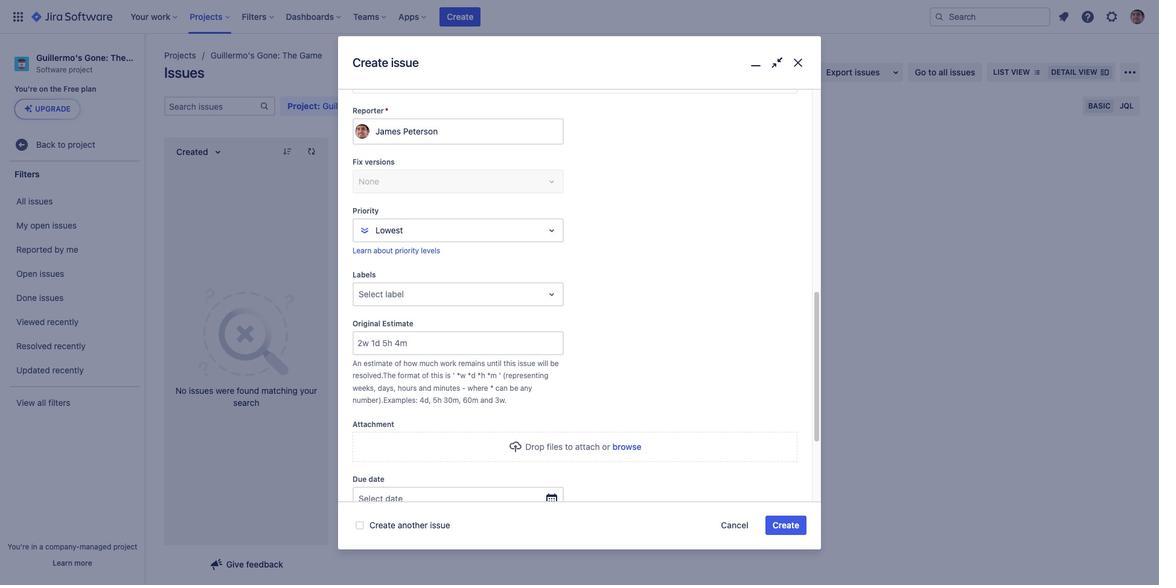 Task type: describe. For each thing, give the bounding box(es) containing it.
go
[[915, 67, 926, 77]]

select label
[[359, 289, 404, 299]]

create another issue
[[370, 521, 450, 531]]

feedback
[[246, 560, 283, 570]]

all
[[16, 196, 26, 206]]

viewed
[[16, 317, 45, 327]]

detail view
[[1052, 68, 1098, 77]]

browse button
[[613, 441, 642, 453]]

cancel
[[721, 521, 749, 531]]

updated recently link
[[6, 359, 141, 383]]

an estimate of how much work remains until this issue will be resolved.the format of this is ' *w *d *h *m ' (representing weeks, days, hours and minutes - where * can be any number).examples: 4d, 5h 30m, 60m and 3w.
[[353, 359, 561, 405]]

Original Estimate text field
[[354, 333, 563, 354]]

can
[[496, 384, 508, 393]]

create issue
[[353, 56, 419, 70]]

lowest
[[376, 225, 403, 236]]

issues for all issues
[[28, 196, 53, 206]]

minutes
[[433, 384, 460, 393]]

select for select date
[[359, 494, 383, 504]]

issues
[[164, 64, 205, 81]]

project inside back to project link
[[68, 139, 95, 150]]

on
[[39, 85, 48, 94]]

estimate
[[364, 359, 393, 368]]

plan
[[81, 85, 96, 94]]

filters
[[48, 398, 70, 408]]

my open issues
[[16, 220, 77, 231]]

view for list view
[[1011, 68, 1030, 77]]

*d
[[468, 372, 476, 381]]

date for select date
[[386, 494, 403, 504]]

create button inside create issue dialog
[[766, 516, 807, 536]]

to inside scrollable content region
[[565, 442, 573, 452]]

recently for resolved recently
[[54, 341, 86, 351]]

you're for you're on the free plan
[[14, 85, 37, 94]]

create button inside primary 'element'
[[440, 7, 481, 26]]

select for select label
[[359, 289, 383, 299]]

issues right the open
[[52, 220, 77, 231]]

issues for done issues
[[39, 293, 64, 303]]

reporter
[[353, 106, 384, 115]]

project for gone:
[[69, 65, 93, 74]]

learn more button
[[53, 559, 92, 569]]

sort descending image
[[283, 147, 292, 156]]

5h
[[433, 396, 442, 405]]

me
[[66, 245, 78, 255]]

open
[[16, 269, 37, 279]]

project for in
[[113, 543, 137, 552]]

issue inside the an estimate of how much work remains until this issue will be resolved.the format of this is ' *w *d *h *m ' (representing weeks, days, hours and minutes - where * can be any number).examples: 4d, 5h 30m, 60m and 3w.
[[518, 359, 536, 368]]

1 vertical spatial and
[[480, 396, 493, 405]]

open image for labels
[[545, 287, 559, 302]]

upgrade button
[[15, 100, 80, 119]]

detail
[[1052, 68, 1077, 77]]

you're on the free plan
[[14, 85, 96, 94]]

an
[[353, 359, 362, 368]]

any
[[520, 384, 532, 393]]

4d,
[[420, 396, 431, 405]]

reported by me
[[16, 245, 78, 255]]

due
[[353, 475, 367, 484]]

view all filters
[[16, 398, 70, 408]]

will
[[538, 359, 548, 368]]

guillermo's gone: the game software project
[[36, 53, 151, 74]]

give
[[226, 560, 244, 570]]

by
[[55, 245, 64, 255]]

company-
[[45, 543, 80, 552]]

done issues
[[16, 293, 64, 303]]

james peterson
[[376, 126, 438, 137]]

*h
[[478, 372, 485, 381]]

refresh image
[[307, 147, 316, 156]]

issues for no issues were found matching your search
[[189, 386, 213, 396]]

viewed recently link
[[6, 311, 141, 335]]

projects link
[[164, 48, 196, 63]]

upgrade
[[35, 105, 71, 114]]

issues for open issues
[[40, 269, 64, 279]]

in
[[31, 543, 37, 552]]

open
[[30, 220, 50, 231]]

1 horizontal spatial this
[[504, 359, 516, 368]]

labels
[[353, 270, 376, 279]]

open issues link
[[6, 262, 141, 286]]

primary element
[[7, 0, 930, 34]]

about
[[374, 246, 393, 256]]

you're in a company-managed project
[[8, 543, 137, 552]]

1 ' from the left
[[453, 372, 455, 381]]

1 horizontal spatial be
[[550, 359, 559, 368]]

search image
[[935, 12, 944, 21]]

found
[[237, 386, 259, 396]]

priority
[[353, 207, 379, 216]]

-
[[462, 384, 466, 393]]

software
[[36, 65, 67, 74]]

no issues were found matching your search
[[176, 386, 317, 408]]

were
[[216, 386, 234, 396]]

drop
[[526, 442, 545, 452]]

matching
[[262, 386, 298, 396]]

guillermo's for guillermo's gone: the game software project
[[36, 53, 82, 63]]

all issues link
[[6, 190, 141, 214]]

create inside primary 'element'
[[447, 11, 474, 21]]

go to all issues
[[915, 67, 976, 77]]

Labels text field
[[359, 288, 361, 301]]

label
[[386, 289, 404, 299]]

issues inside "link"
[[950, 67, 976, 77]]

priority
[[395, 246, 419, 256]]

list view
[[994, 68, 1030, 77]]

back
[[36, 139, 55, 150]]

to for go
[[929, 67, 937, 77]]

upload image
[[509, 440, 523, 455]]



Task type: vqa. For each thing, say whether or not it's contained in the screenshot.
number).Examples:
yes



Task type: locate. For each thing, give the bounding box(es) containing it.
issues right all
[[28, 196, 53, 206]]

game for guillermo's gone: the game software project
[[128, 53, 151, 63]]

1 view from the left
[[1011, 68, 1030, 77]]

2 horizontal spatial to
[[929, 67, 937, 77]]

recently for viewed recently
[[47, 317, 79, 327]]

game for guillermo's gone: the game
[[300, 50, 322, 60]]

go to all issues link
[[908, 63, 983, 82]]

0 horizontal spatial guillermo's
[[36, 53, 82, 63]]

discard & close image
[[789, 54, 807, 72]]

0 vertical spatial recently
[[47, 317, 79, 327]]

0 horizontal spatial be
[[510, 384, 518, 393]]

issue
[[391, 56, 419, 70], [518, 359, 536, 368], [430, 521, 450, 531]]

view for detail view
[[1079, 68, 1098, 77]]

learn inside scrollable content region
[[353, 246, 372, 256]]

2 ' from the left
[[499, 372, 501, 381]]

much
[[420, 359, 438, 368]]

0 vertical spatial this
[[504, 359, 516, 368]]

weeks,
[[353, 384, 376, 393]]

to right 'back'
[[58, 139, 66, 150]]

export issues
[[826, 67, 880, 77]]

recently down resolved recently link
[[52, 365, 84, 376]]

this
[[504, 359, 516, 368], [431, 372, 443, 381]]

original estimate
[[353, 319, 414, 328]]

export
[[826, 67, 853, 77]]

view
[[1011, 68, 1030, 77], [1079, 68, 1098, 77]]

0 vertical spatial create button
[[440, 7, 481, 26]]

create banner
[[0, 0, 1159, 34]]

2 horizontal spatial issue
[[518, 359, 536, 368]]

learn for learn more
[[53, 559, 72, 568]]

give feedback
[[226, 560, 283, 570]]

2 vertical spatial issue
[[430, 521, 450, 531]]

recently down viewed recently link
[[54, 341, 86, 351]]

issues left list
[[950, 67, 976, 77]]

create issue dialog
[[338, 0, 821, 550]]

0 vertical spatial issue
[[391, 56, 419, 70]]

fix
[[353, 158, 363, 167]]

due date
[[353, 475, 385, 484]]

of down the "much"
[[422, 372, 429, 381]]

1 vertical spatial issue
[[518, 359, 536, 368]]

0 horizontal spatial the
[[111, 53, 126, 63]]

1 horizontal spatial create button
[[766, 516, 807, 536]]

game inside guillermo's gone: the game software project
[[128, 53, 151, 63]]

you're for you're in a company-managed project
[[8, 543, 29, 552]]

issues up viewed recently
[[39, 293, 64, 303]]

0 horizontal spatial date
[[369, 475, 385, 484]]

2 open image from the top
[[545, 287, 559, 302]]

guillermo's up the software at the left top
[[36, 53, 82, 63]]

30m,
[[444, 396, 461, 405]]

to for back
[[58, 139, 66, 150]]

projects
[[164, 50, 196, 60]]

estimate
[[382, 319, 414, 328]]

2 select from the top
[[359, 494, 383, 504]]

1 horizontal spatial issue
[[430, 521, 450, 531]]

issues inside no issues were found matching your search
[[189, 386, 213, 396]]

0 vertical spatial select
[[359, 289, 383, 299]]

1 horizontal spatial of
[[422, 372, 429, 381]]

0 horizontal spatial gone:
[[84, 53, 108, 63]]

all right go
[[939, 67, 948, 77]]

1 vertical spatial project
[[68, 139, 95, 150]]

1 horizontal spatial the
[[282, 50, 297, 60]]

date up create another issue
[[386, 494, 403, 504]]

be
[[550, 359, 559, 368], [510, 384, 518, 393]]

0 horizontal spatial learn
[[53, 559, 72, 568]]

recently down 'done issues' link
[[47, 317, 79, 327]]

1 horizontal spatial and
[[480, 396, 493, 405]]

learn
[[353, 246, 372, 256], [53, 559, 72, 568]]

the
[[50, 85, 62, 94]]

files
[[547, 442, 563, 452]]

group containing all issues
[[6, 186, 141, 387]]

learn about priority levels
[[353, 246, 440, 256]]

select date
[[359, 494, 403, 504]]

1 horizontal spatial view
[[1079, 68, 1098, 77]]

guillermo's right projects
[[211, 50, 255, 60]]

0 vertical spatial all
[[939, 67, 948, 77]]

1 vertical spatial select
[[359, 494, 383, 504]]

exit full screen image
[[768, 54, 786, 72]]

be right will
[[550, 359, 559, 368]]

0 vertical spatial and
[[419, 384, 432, 393]]

gone: for guillermo's gone: the game
[[257, 50, 280, 60]]

versions
[[365, 158, 395, 167]]

1 horizontal spatial *
[[490, 384, 494, 393]]

date right due
[[369, 475, 385, 484]]

recently
[[47, 317, 79, 327], [54, 341, 86, 351], [52, 365, 84, 376]]

be left 'any'
[[510, 384, 518, 393]]

resolved recently
[[16, 341, 86, 351]]

issues right export
[[855, 67, 880, 77]]

1 vertical spatial recently
[[54, 341, 86, 351]]

0 vertical spatial be
[[550, 359, 559, 368]]

guillermo's for guillermo's gone: the game
[[211, 50, 255, 60]]

peterson
[[403, 126, 438, 137]]

learn for learn about priority levels
[[353, 246, 372, 256]]

gone: for guillermo's gone: the game software project
[[84, 53, 108, 63]]

recently for updated recently
[[52, 365, 84, 376]]

list
[[994, 68, 1010, 77]]

1 vertical spatial this
[[431, 372, 443, 381]]

and left 3w.
[[480, 396, 493, 405]]

you're left in
[[8, 543, 29, 552]]

1 vertical spatial be
[[510, 384, 518, 393]]

1 vertical spatial *
[[490, 384, 494, 393]]

1 vertical spatial date
[[386, 494, 403, 504]]

0 horizontal spatial all
[[37, 398, 46, 408]]

attachment
[[353, 420, 394, 429]]

0 horizontal spatial '
[[453, 372, 455, 381]]

1 vertical spatial create button
[[766, 516, 807, 536]]

resolved recently link
[[6, 335, 141, 359]]

0 horizontal spatial to
[[58, 139, 66, 150]]

issues inside button
[[855, 67, 880, 77]]

1 vertical spatial learn
[[53, 559, 72, 568]]

my
[[16, 220, 28, 231]]

0 horizontal spatial view
[[1011, 68, 1030, 77]]

export issues button
[[819, 63, 903, 82]]

this right the until
[[504, 359, 516, 368]]

* right reporter
[[385, 106, 389, 115]]

done issues link
[[6, 286, 141, 311]]

reported
[[16, 245, 52, 255]]

view right list
[[1011, 68, 1030, 77]]

project right 'back'
[[68, 139, 95, 150]]

60m
[[463, 396, 478, 405]]

scrollable content region
[[338, 0, 821, 511]]

hours
[[398, 384, 417, 393]]

1 vertical spatial open image
[[545, 287, 559, 302]]

0 horizontal spatial *
[[385, 106, 389, 115]]

0 vertical spatial project
[[69, 65, 93, 74]]

0 horizontal spatial of
[[395, 359, 402, 368]]

all inside "link"
[[939, 67, 948, 77]]

1 horizontal spatial date
[[386, 494, 403, 504]]

learn down company- at the left bottom of page
[[53, 559, 72, 568]]

basic
[[1089, 101, 1111, 111]]

resolved.the
[[353, 372, 396, 381]]

1 vertical spatial of
[[422, 372, 429, 381]]

1 horizontal spatial all
[[939, 67, 948, 77]]

this left is
[[431, 372, 443, 381]]

the inside guillermo's gone: the game software project
[[111, 53, 126, 63]]

0 vertical spatial open image
[[545, 224, 559, 238]]

0 vertical spatial date
[[369, 475, 385, 484]]

fix versions
[[353, 158, 395, 167]]

more
[[74, 559, 92, 568]]

2 view from the left
[[1079, 68, 1098, 77]]

0 horizontal spatial create button
[[440, 7, 481, 26]]

select down due date
[[359, 494, 383, 504]]

1 horizontal spatial '
[[499, 372, 501, 381]]

project up plan
[[69, 65, 93, 74]]

1 horizontal spatial game
[[300, 50, 322, 60]]

learn about priority levels link
[[353, 246, 440, 256]]

Search issues text field
[[165, 98, 260, 115]]

open export issues dropdown image
[[889, 65, 903, 80]]

format
[[398, 372, 420, 381]]

minimize image
[[747, 54, 765, 72]]

'
[[453, 372, 455, 381], [499, 372, 501, 381]]

viewed recently
[[16, 317, 79, 327]]

0 vertical spatial learn
[[353, 246, 372, 256]]

free
[[63, 85, 79, 94]]

of left how
[[395, 359, 402, 368]]

guillermo's inside guillermo's gone: the game software project
[[36, 53, 82, 63]]

1 vertical spatial to
[[58, 139, 66, 150]]

number).examples:
[[353, 396, 418, 405]]

to right files
[[565, 442, 573, 452]]

gone: inside guillermo's gone: the game software project
[[84, 53, 108, 63]]

no
[[176, 386, 187, 396]]

to inside "link"
[[929, 67, 937, 77]]

1 vertical spatial you're
[[8, 543, 29, 552]]

1 open image from the top
[[545, 224, 559, 238]]

select down the labels
[[359, 289, 383, 299]]

0 horizontal spatial and
[[419, 384, 432, 393]]

levels
[[421, 246, 440, 256]]

1 horizontal spatial gone:
[[257, 50, 280, 60]]

issues down reported by me
[[40, 269, 64, 279]]

reported by me link
[[6, 238, 141, 262]]

2 vertical spatial to
[[565, 442, 573, 452]]

0 horizontal spatial game
[[128, 53, 151, 63]]

back to project link
[[10, 133, 140, 157]]

to
[[929, 67, 937, 77], [58, 139, 66, 150], [565, 442, 573, 452]]

all issues
[[16, 196, 53, 206]]

another
[[398, 521, 428, 531]]

days,
[[378, 384, 396, 393]]

all right view
[[37, 398, 46, 408]]

attach
[[575, 442, 600, 452]]

or
[[602, 442, 610, 452]]

of
[[395, 359, 402, 368], [422, 372, 429, 381]]

group
[[6, 186, 141, 387]]

1 horizontal spatial to
[[565, 442, 573, 452]]

the for guillermo's gone: the game software project
[[111, 53, 126, 63]]

how
[[404, 359, 418, 368]]

project inside guillermo's gone: the game software project
[[69, 65, 93, 74]]

my open issues link
[[6, 214, 141, 238]]

james peterson image
[[355, 124, 370, 139]]

open image
[[545, 224, 559, 238], [545, 287, 559, 302]]

and up 4d,
[[419, 384, 432, 393]]

date for due date
[[369, 475, 385, 484]]

resolved
[[16, 341, 52, 351]]

0 vertical spatial to
[[929, 67, 937, 77]]

the for guillermo's gone: the game
[[282, 50, 297, 60]]

' right is
[[453, 372, 455, 381]]

1 horizontal spatial learn
[[353, 246, 372, 256]]

drop files to attach or browse
[[526, 442, 642, 452]]

0 horizontal spatial issue
[[391, 56, 419, 70]]

cancel button
[[714, 516, 756, 536]]

2 vertical spatial recently
[[52, 365, 84, 376]]

1 horizontal spatial guillermo's
[[211, 50, 255, 60]]

Search field
[[930, 7, 1051, 26]]

jira software image
[[31, 9, 112, 24], [31, 9, 112, 24]]

0 vertical spatial *
[[385, 106, 389, 115]]

is
[[445, 372, 451, 381]]

learn left about
[[353, 246, 372, 256]]

you're left on in the top left of the page
[[14, 85, 37, 94]]

*m
[[487, 372, 497, 381]]

filters
[[14, 169, 40, 179]]

1 vertical spatial all
[[37, 398, 46, 408]]

give feedback button
[[202, 556, 291, 575]]

learn more
[[53, 559, 92, 568]]

learn inside button
[[53, 559, 72, 568]]

2 vertical spatial project
[[113, 543, 137, 552]]

3w.
[[495, 396, 507, 405]]

issues
[[855, 67, 880, 77], [950, 67, 976, 77], [28, 196, 53, 206], [52, 220, 77, 231], [40, 269, 64, 279], [39, 293, 64, 303], [189, 386, 213, 396]]

to right go
[[929, 67, 937, 77]]

project right managed at the left
[[113, 543, 137, 552]]

* inside the an estimate of how much work remains until this issue will be resolved.the format of this is ' *w *d *h *m ' (representing weeks, days, hours and minutes - where * can be any number).examples: 4d, 5h 30m, 60m and 3w.
[[490, 384, 494, 393]]

issues right no
[[189, 386, 213, 396]]

updated recently
[[16, 365, 84, 376]]

0 horizontal spatial this
[[431, 372, 443, 381]]

0 vertical spatial of
[[395, 359, 402, 368]]

' right *m
[[499, 372, 501, 381]]

open image for priority
[[545, 224, 559, 238]]

managed
[[80, 543, 111, 552]]

0 vertical spatial you're
[[14, 85, 37, 94]]

issues for export issues
[[855, 67, 880, 77]]

*w
[[457, 372, 466, 381]]

1 select from the top
[[359, 289, 383, 299]]

* left the can
[[490, 384, 494, 393]]

where
[[468, 384, 488, 393]]

you're
[[14, 85, 37, 94], [8, 543, 29, 552]]

view right detail
[[1079, 68, 1098, 77]]



